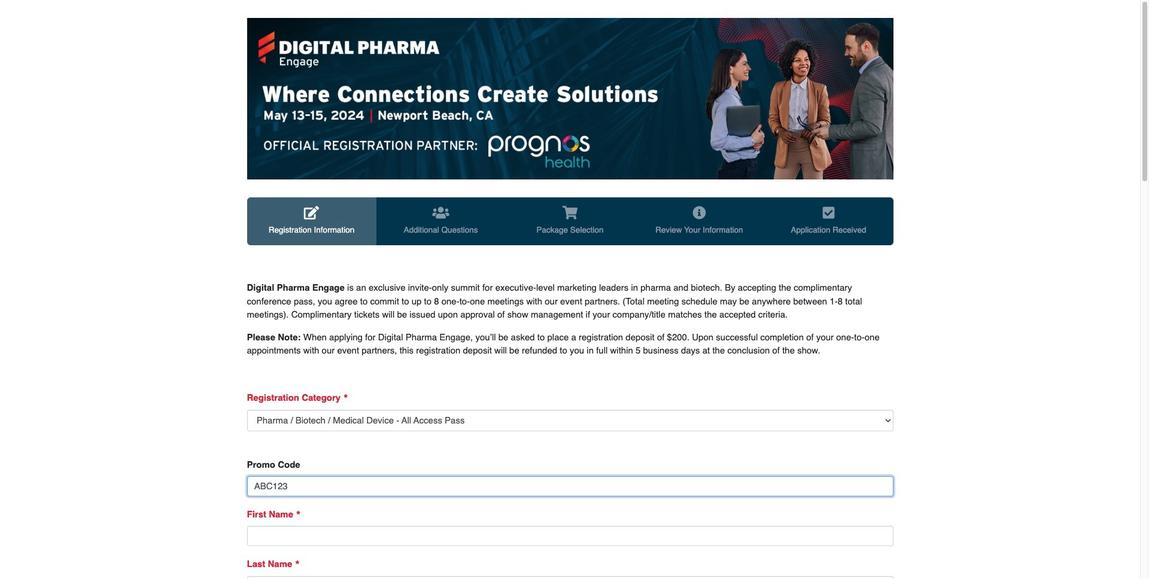 Task type: locate. For each thing, give the bounding box(es) containing it.
users image
[[433, 207, 450, 220]]

check square image
[[823, 207, 835, 220]]

None text field
[[247, 526, 894, 547], [247, 576, 894, 580], [247, 526, 894, 547], [247, 576, 894, 580]]

pencil square o image
[[304, 207, 319, 220]]

None text field
[[247, 476, 894, 497]]

shopping cart image
[[563, 207, 578, 220]]

info circle image
[[693, 207, 707, 220]]



